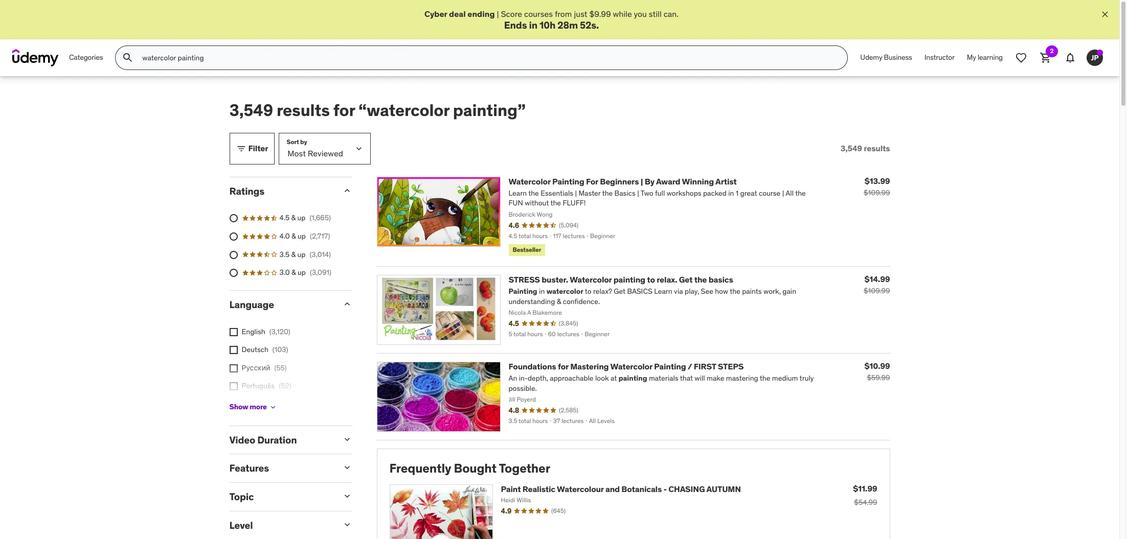 Task type: vqa. For each thing, say whether or not it's contained in the screenshot.
types
no



Task type: locate. For each thing, give the bounding box(es) containing it.
show more
[[229, 403, 267, 412]]

1 horizontal spatial 3,549
[[841, 143, 863, 153]]

0 vertical spatial $109.99
[[864, 188, 890, 197]]

4.5
[[280, 214, 290, 223]]

ratings button
[[229, 185, 334, 197]]

$54.99
[[855, 498, 878, 507]]

0 horizontal spatial 3,549
[[229, 100, 273, 121]]

up
[[297, 214, 306, 223], [298, 232, 306, 241], [297, 250, 306, 259], [298, 268, 306, 277]]

xsmall image right more
[[269, 403, 277, 412]]

botanicals
[[622, 484, 662, 494]]

paint realistic watercolour and botanicals - chasing autumn link
[[501, 484, 741, 494]]

first
[[694, 362, 716, 372]]

1 vertical spatial 3,549
[[841, 143, 863, 153]]

1 small image from the top
[[342, 185, 352, 196]]

$109.99 down $13.99
[[864, 188, 890, 197]]

1 vertical spatial painting
[[654, 362, 686, 372]]

1 horizontal spatial for
[[558, 362, 569, 372]]

painting left /
[[654, 362, 686, 372]]

results for 3,549 results
[[864, 143, 890, 153]]

painting left the for
[[553, 176, 585, 187]]

up right 4.0
[[298, 232, 306, 241]]

duration
[[257, 434, 297, 446]]

frequently bought together
[[390, 461, 550, 477]]

winning
[[682, 176, 714, 187]]

2 vertical spatial xsmall image
[[269, 403, 277, 412]]

categories button
[[63, 46, 109, 70]]

ends
[[504, 19, 527, 31]]

categories
[[69, 53, 103, 62]]

ratings
[[229, 185, 265, 197]]

instructor
[[925, 53, 955, 62]]

to
[[647, 275, 655, 285]]

0 vertical spatial xsmall image
[[229, 365, 238, 373]]

$109.99 down $14.99
[[864, 286, 890, 296]]

painting
[[553, 176, 585, 187], [654, 362, 686, 372]]

up right 4.5
[[297, 214, 306, 223]]

3,549 results for "watercolor painting"
[[229, 100, 526, 121]]

chasing
[[669, 484, 705, 494]]

1 vertical spatial for
[[558, 362, 569, 372]]

small image
[[342, 185, 352, 196], [342, 435, 352, 445], [342, 492, 352, 502], [342, 520, 352, 530]]

10h 28m 52s
[[540, 19, 597, 31]]

buster.
[[542, 275, 568, 285]]

0 horizontal spatial painting
[[553, 176, 585, 187]]

| left score
[[497, 9, 499, 19]]

0 horizontal spatial for
[[333, 100, 355, 121]]

(103)
[[273, 345, 288, 355]]

1 vertical spatial results
[[864, 143, 890, 153]]

2 xsmall image from the top
[[229, 383, 238, 391]]

2 small image from the top
[[342, 435, 352, 445]]

& right 4.0
[[292, 232, 296, 241]]

& right 3.0
[[292, 268, 296, 277]]

& for 3.0
[[292, 268, 296, 277]]

stress buster. watercolor  painting to relax. get the basics
[[509, 275, 733, 285]]

0 vertical spatial watercolor
[[509, 176, 551, 187]]

xsmall image left english
[[229, 328, 238, 336]]

2 $109.99 from the top
[[864, 286, 890, 296]]

$109.99 for $14.99
[[864, 286, 890, 296]]

cyber
[[425, 9, 447, 19]]

Search for anything text field
[[140, 49, 836, 67]]

2
[[1051, 47, 1054, 55]]

results inside 3,549 results status
[[864, 143, 890, 153]]

0 vertical spatial 3,549
[[229, 100, 273, 121]]

jp
[[1091, 53, 1099, 62]]

1 horizontal spatial results
[[864, 143, 890, 153]]

3,549 inside 3,549 results status
[[841, 143, 863, 153]]

xsmall image left deutsch
[[229, 346, 238, 355]]

0 vertical spatial |
[[497, 9, 499, 19]]

show more button
[[229, 397, 277, 418]]

small image inside filter button
[[236, 144, 246, 154]]

small image for ratings
[[342, 185, 352, 196]]

up right 3.0
[[298, 268, 306, 277]]

2 vertical spatial small image
[[342, 463, 352, 473]]

3 small image from the top
[[342, 492, 352, 502]]

1 vertical spatial small image
[[342, 299, 352, 309]]

painting"
[[453, 100, 526, 121]]

up right 3.5
[[297, 250, 306, 259]]

$13.99 $109.99
[[864, 176, 890, 197]]

1 $109.99 from the top
[[864, 188, 890, 197]]

$11.99 $54.99
[[853, 484, 878, 507]]

up for 4.0 & up
[[298, 232, 306, 241]]

xsmall image for português
[[229, 383, 238, 391]]

0 horizontal spatial results
[[277, 100, 330, 121]]

watercolor
[[509, 176, 551, 187], [570, 275, 612, 285], [611, 362, 653, 372]]

stress
[[509, 275, 540, 285]]

watercolour
[[557, 484, 604, 494]]

xsmall image for deutsch
[[229, 346, 238, 355]]

deutsch
[[242, 345, 268, 355]]

& right 3.5
[[291, 250, 296, 259]]

the
[[695, 275, 707, 285]]

level button
[[229, 520, 334, 532]]

xsmall image
[[229, 328, 238, 336], [229, 346, 238, 355], [269, 403, 277, 412]]

2 link
[[1034, 46, 1058, 70]]

1 vertical spatial xsmall image
[[229, 346, 238, 355]]

small image
[[236, 144, 246, 154], [342, 299, 352, 309], [342, 463, 352, 473]]

| left by
[[641, 176, 643, 187]]

$9.99
[[590, 9, 611, 19]]

1 vertical spatial $109.99
[[864, 286, 890, 296]]

xsmall image up show
[[229, 383, 238, 391]]

video duration
[[229, 434, 297, 446]]

0 vertical spatial small image
[[236, 144, 246, 154]]

watercolor painting for beginners | by award winning artist link
[[509, 176, 737, 187]]

xsmall image for русский
[[229, 365, 238, 373]]

.
[[597, 19, 599, 31]]

1 vertical spatial xsmall image
[[229, 383, 238, 391]]

& right 4.5
[[291, 214, 296, 223]]

for
[[333, 100, 355, 121], [558, 362, 569, 372]]

$109.99 for $13.99
[[864, 188, 890, 197]]

русский
[[242, 364, 270, 373]]

mastering
[[571, 362, 609, 372]]

language button
[[229, 299, 334, 311]]

$10.99 $59.99
[[865, 361, 890, 383]]

heidi
[[501, 497, 515, 504]]

topic button
[[229, 491, 334, 503]]

0 vertical spatial results
[[277, 100, 330, 121]]

paint realistic watercolour and botanicals - chasing autumn heidi willis
[[501, 484, 741, 504]]

0 vertical spatial xsmall image
[[229, 328, 238, 336]]

português (52)
[[242, 382, 291, 391]]

jp link
[[1083, 46, 1108, 70]]

0 horizontal spatial |
[[497, 9, 499, 19]]

just
[[574, 9, 588, 19]]

results
[[277, 100, 330, 121], [864, 143, 890, 153]]

small image for features
[[342, 463, 352, 473]]

xsmall image left русский
[[229, 365, 238, 373]]

3,549 results status
[[841, 143, 890, 154]]

bought
[[454, 461, 497, 477]]

xsmall image
[[229, 365, 238, 373], [229, 383, 238, 391]]

español
[[242, 400, 267, 409]]

1 horizontal spatial |
[[641, 176, 643, 187]]

1 xsmall image from the top
[[229, 365, 238, 373]]

3,549
[[229, 100, 273, 121], [841, 143, 863, 153]]

4 small image from the top
[[342, 520, 352, 530]]

get
[[679, 275, 693, 285]]

relax.
[[657, 275, 678, 285]]

realistic
[[523, 484, 556, 494]]

wishlist image
[[1016, 52, 1028, 64]]

watercolor painting for beginners | by award winning artist
[[509, 176, 737, 187]]

3.5 & up (3,014)
[[280, 250, 331, 259]]

3.0 & up (3,091)
[[280, 268, 332, 277]]

0 vertical spatial for
[[333, 100, 355, 121]]

features button
[[229, 463, 334, 475]]

(2,717)
[[310, 232, 330, 241]]



Task type: describe. For each thing, give the bounding box(es) containing it.
painting
[[614, 275, 646, 285]]

basics
[[709, 275, 733, 285]]

for
[[586, 176, 598, 187]]

foundations for mastering watercolor painting / first steps link
[[509, 362, 744, 372]]

you have alerts image
[[1097, 50, 1104, 56]]

$14.99 $109.99
[[864, 274, 890, 296]]

can.
[[664, 9, 679, 19]]

4.0 & up (2,717)
[[280, 232, 330, 241]]

score
[[501, 9, 522, 19]]

(645)
[[552, 507, 566, 515]]

1 vertical spatial |
[[641, 176, 643, 187]]

645 reviews element
[[552, 507, 566, 516]]

from
[[555, 9, 572, 19]]

xsmall image for english
[[229, 328, 238, 336]]

$11.99
[[853, 484, 878, 494]]

level
[[229, 520, 253, 532]]

2 vertical spatial watercolor
[[611, 362, 653, 372]]

my learning
[[967, 53, 1003, 62]]

3,549 for 3,549 results for "watercolor painting"
[[229, 100, 273, 121]]

& for 4.0
[[292, 232, 296, 241]]

1 horizontal spatial painting
[[654, 362, 686, 372]]

filter button
[[229, 133, 275, 165]]

udemy business link
[[855, 46, 919, 70]]

(52)
[[279, 382, 291, 391]]

(3,014)
[[310, 250, 331, 259]]

deutsch (103)
[[242, 345, 288, 355]]

frequently
[[390, 461, 451, 477]]

small image for level
[[342, 520, 352, 530]]

up for 3.0 & up
[[298, 268, 306, 277]]

português
[[242, 382, 275, 391]]

by
[[645, 176, 655, 187]]

/
[[688, 362, 692, 372]]

| inside cyber deal ending | score courses from just $9.99 while you still can. ends in 10h 28m 52s .
[[497, 9, 499, 19]]

shopping cart with 2 items image
[[1040, 52, 1052, 64]]

$10.99
[[865, 361, 890, 371]]

show
[[229, 403, 248, 412]]

paint
[[501, 484, 521, 494]]

autumn
[[707, 484, 741, 494]]

3.0
[[280, 268, 290, 277]]

4.0
[[280, 232, 290, 241]]

foundations for mastering watercolor painting / first steps
[[509, 362, 744, 372]]

instructor link
[[919, 46, 961, 70]]

$13.99
[[865, 176, 890, 186]]

up for 3.5 & up
[[297, 250, 306, 259]]

xsmall image inside 'show more' button
[[269, 403, 277, 412]]

(1,665)
[[310, 214, 331, 223]]

courses
[[524, 9, 553, 19]]

udemy
[[861, 53, 883, 62]]

"watercolor
[[359, 100, 450, 121]]

4.9
[[501, 507, 512, 516]]

willis
[[517, 497, 531, 504]]

english (3,120)
[[242, 327, 291, 336]]

3,549 for 3,549 results
[[841, 143, 863, 153]]

1 vertical spatial watercolor
[[570, 275, 612, 285]]

business
[[884, 53, 913, 62]]

& for 3.5
[[291, 250, 296, 259]]

artist
[[716, 176, 737, 187]]

3.5
[[280, 250, 290, 259]]

my learning link
[[961, 46, 1009, 70]]

stress buster. watercolor  painting to relax. get the basics link
[[509, 275, 733, 285]]

results for 3,549 results for "watercolor painting"
[[277, 100, 330, 121]]

small image for video duration
[[342, 435, 352, 445]]

small image for topic
[[342, 492, 352, 502]]

3,549 results
[[841, 143, 890, 153]]

$14.99
[[865, 274, 890, 284]]

in
[[529, 19, 538, 31]]

still
[[649, 9, 662, 19]]

русский (55)
[[242, 364, 287, 373]]

ending
[[468, 9, 495, 19]]

-
[[664, 484, 667, 494]]

my
[[967, 53, 976, 62]]

notifications image
[[1065, 52, 1077, 64]]

submit search image
[[122, 52, 134, 64]]

filter
[[248, 143, 268, 153]]

& for 4.5
[[291, 214, 296, 223]]

close image
[[1100, 9, 1111, 19]]

and
[[606, 484, 620, 494]]

while
[[613, 9, 632, 19]]

award
[[656, 176, 681, 187]]

language
[[229, 299, 274, 311]]

deal
[[449, 9, 466, 19]]

small image for language
[[342, 299, 352, 309]]

features
[[229, 463, 269, 475]]

english
[[242, 327, 265, 336]]

0 vertical spatial painting
[[553, 176, 585, 187]]

steps
[[718, 362, 744, 372]]

together
[[499, 461, 550, 477]]

you
[[634, 9, 647, 19]]

$59.99
[[867, 373, 890, 383]]

udemy image
[[12, 49, 59, 67]]

topic
[[229, 491, 254, 503]]

udemy business
[[861, 53, 913, 62]]

more
[[250, 403, 267, 412]]

up for 4.5 & up
[[297, 214, 306, 223]]

foundations
[[509, 362, 556, 372]]

4.5 & up (1,665)
[[280, 214, 331, 223]]



